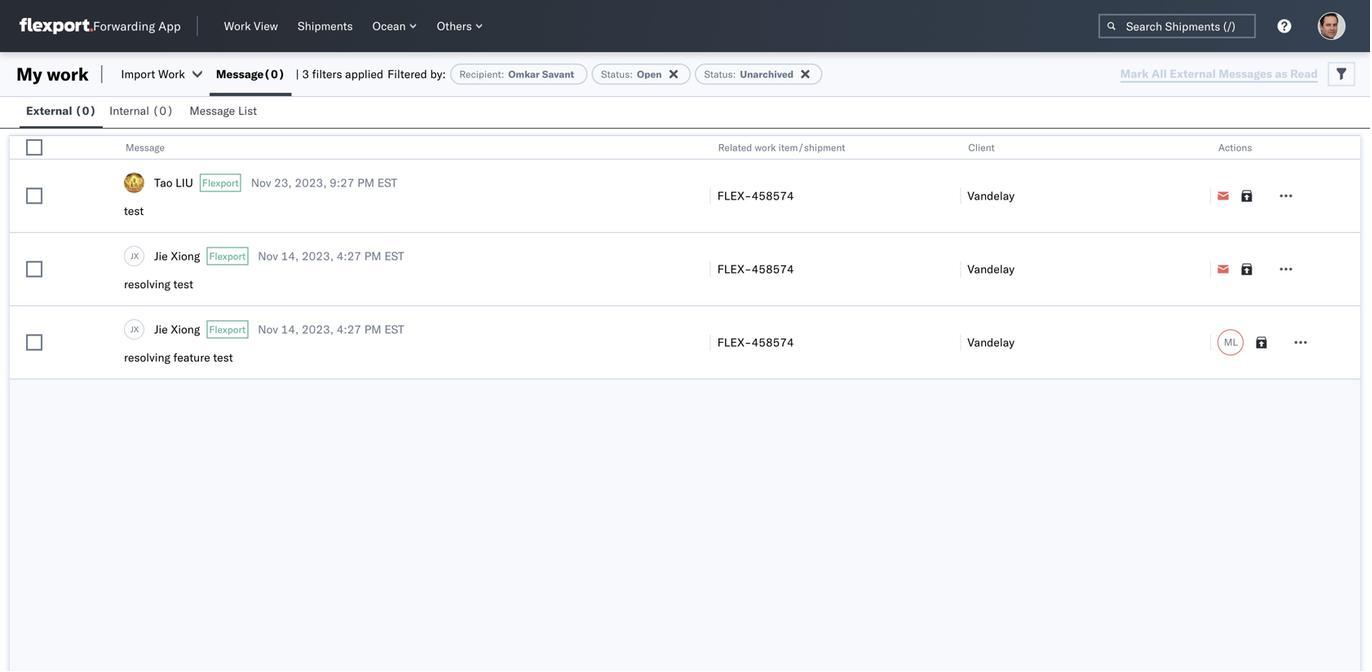 Task type: vqa. For each thing, say whether or not it's contained in the screenshot.
THE 'CONSIGNEE'
no



Task type: describe. For each thing, give the bounding box(es) containing it.
: for open
[[630, 68, 633, 80]]

forwarding app link
[[20, 18, 181, 34]]

x for feature
[[134, 324, 139, 335]]

nov for test
[[258, 323, 278, 337]]

j x for feature
[[130, 324, 139, 335]]

app
[[158, 18, 181, 34]]

9:27
[[330, 176, 354, 190]]

458574 for resolving test
[[752, 262, 794, 276]]

resolving for resolving test
[[124, 277, 170, 292]]

recipient : omkar savant
[[459, 68, 574, 80]]

internal (0) button
[[103, 96, 183, 128]]

actions
[[1218, 141, 1252, 154]]

458574 for test
[[752, 336, 794, 350]]

ocean
[[372, 19, 406, 33]]

2 vertical spatial message
[[126, 141, 165, 154]]

(0) for internal (0)
[[152, 104, 174, 118]]

message list
[[189, 104, 257, 118]]

my
[[16, 63, 42, 85]]

ocean button
[[366, 15, 424, 37]]

l
[[1233, 336, 1238, 349]]

4:27 for test
[[337, 323, 361, 337]]

filters
[[312, 67, 342, 81]]

(0) for external (0)
[[75, 104, 96, 118]]

1 flex- from the top
[[717, 189, 752, 203]]

status for status : unarchived
[[704, 68, 733, 80]]

1 458574 from the top
[[752, 189, 794, 203]]

external (0)
[[26, 104, 96, 118]]

work for related
[[755, 141, 776, 154]]

pm for test
[[364, 323, 381, 337]]

nov 14, 2023, 4:27 pm est for resolving test
[[258, 249, 404, 263]]

jie for test
[[154, 249, 168, 263]]

est for test
[[384, 323, 404, 337]]

resolving feature test
[[124, 351, 233, 365]]

flex- 458574 for test
[[717, 336, 794, 350]]

others
[[437, 19, 472, 33]]

nov 23, 2023, 9:27 pm est
[[251, 176, 397, 190]]

jie xiong for feature
[[154, 323, 200, 337]]

0 vertical spatial flexport
[[202, 177, 239, 189]]

forwarding
[[93, 18, 155, 34]]

flexport for resolving test
[[209, 250, 246, 263]]

0 vertical spatial est
[[377, 176, 397, 190]]

flexport. image
[[20, 18, 93, 34]]

forwarding app
[[93, 18, 181, 34]]

liu
[[175, 176, 193, 190]]

tao
[[154, 176, 172, 190]]

1 resize handle column header from the left
[[65, 136, 85, 381]]

flex- for test
[[717, 336, 752, 350]]

4:27 for resolving test
[[337, 249, 361, 263]]

view
[[254, 19, 278, 33]]

recipient
[[459, 68, 501, 80]]

flex- 458574 for resolving test
[[717, 262, 794, 276]]

message for (0)
[[216, 67, 264, 81]]

work view link
[[217, 15, 285, 37]]

| 3 filters applied filtered by:
[[296, 67, 446, 81]]

: for omkar
[[501, 68, 504, 80]]

related
[[718, 141, 752, 154]]

by:
[[430, 67, 446, 81]]

flexport for test
[[209, 324, 246, 336]]

m l
[[1224, 336, 1238, 349]]

xiong for test
[[171, 249, 200, 263]]

external
[[26, 104, 72, 118]]

item/shipment
[[779, 141, 845, 154]]

external (0) button
[[20, 96, 103, 128]]

resize handle column header for related work item/shipment
[[941, 136, 960, 381]]

0 vertical spatial 2023,
[[295, 176, 327, 190]]

2023, for resolving test
[[302, 249, 334, 263]]

applied
[[345, 67, 383, 81]]

j for feature
[[130, 324, 134, 335]]

j x for test
[[130, 251, 139, 261]]



Task type: locate. For each thing, give the bounding box(es) containing it.
0 vertical spatial message
[[216, 67, 264, 81]]

0 horizontal spatial test
[[124, 204, 144, 218]]

work inside 'work view' link
[[224, 19, 251, 33]]

message inside button
[[189, 104, 235, 118]]

status for status : open
[[601, 68, 630, 80]]

0 horizontal spatial work
[[47, 63, 89, 85]]

0 vertical spatial 14,
[[281, 249, 299, 263]]

: left omkar
[[501, 68, 504, 80]]

1 horizontal spatial (0)
[[152, 104, 174, 118]]

work view
[[224, 19, 278, 33]]

(0) right external
[[75, 104, 96, 118]]

2 j from the top
[[130, 324, 134, 335]]

2 vertical spatial flex-
[[717, 336, 752, 350]]

nov for resolving test
[[258, 249, 278, 263]]

resize handle column header for message
[[690, 136, 710, 381]]

0 vertical spatial pm
[[357, 176, 374, 190]]

x
[[134, 251, 139, 261], [134, 324, 139, 335]]

1 vertical spatial resolving
[[124, 351, 170, 365]]

resolving left feature
[[124, 351, 170, 365]]

nov 14, 2023, 4:27 pm est for test
[[258, 323, 404, 337]]

2 vandelay from the top
[[967, 262, 1015, 276]]

0 vertical spatial flex- 458574
[[717, 189, 794, 203]]

test right feature
[[213, 351, 233, 365]]

resolving test
[[124, 277, 193, 292]]

3 flex- from the top
[[717, 336, 752, 350]]

vandelay for test
[[967, 336, 1015, 350]]

0 vertical spatial x
[[134, 251, 139, 261]]

message list button
[[183, 96, 267, 128]]

work for my
[[47, 63, 89, 85]]

3 : from the left
[[733, 68, 736, 80]]

import work
[[121, 67, 185, 81]]

1 horizontal spatial status
[[704, 68, 733, 80]]

resolving up resolving feature test
[[124, 277, 170, 292]]

flexport
[[202, 177, 239, 189], [209, 250, 246, 263], [209, 324, 246, 336]]

1 vertical spatial test
[[173, 277, 193, 292]]

2 vertical spatial est
[[384, 323, 404, 337]]

savant
[[542, 68, 574, 80]]

jie xiong for test
[[154, 249, 200, 263]]

0 vertical spatial work
[[47, 63, 89, 85]]

jie
[[154, 249, 168, 263], [154, 323, 168, 337]]

0 vertical spatial jie
[[154, 249, 168, 263]]

2 flex- from the top
[[717, 262, 752, 276]]

est for resolving test
[[384, 249, 404, 263]]

2 vertical spatial pm
[[364, 323, 381, 337]]

resolving
[[124, 277, 170, 292], [124, 351, 170, 365]]

import
[[121, 67, 155, 81]]

: for unarchived
[[733, 68, 736, 80]]

resize handle column header for actions
[[1341, 136, 1360, 381]]

:
[[501, 68, 504, 80], [630, 68, 633, 80], [733, 68, 736, 80]]

client
[[968, 141, 995, 154]]

pm
[[357, 176, 374, 190], [364, 249, 381, 263], [364, 323, 381, 337]]

1 status from the left
[[601, 68, 630, 80]]

2 14, from the top
[[281, 323, 299, 337]]

internal (0)
[[109, 104, 174, 118]]

j
[[130, 251, 134, 261], [130, 324, 134, 335]]

2 x from the top
[[134, 324, 139, 335]]

2 horizontal spatial :
[[733, 68, 736, 80]]

1 vertical spatial x
[[134, 324, 139, 335]]

work
[[224, 19, 251, 33], [158, 67, 185, 81]]

jie for feature
[[154, 323, 168, 337]]

1 vertical spatial work
[[755, 141, 776, 154]]

status left open
[[601, 68, 630, 80]]

1 jie from the top
[[154, 249, 168, 263]]

1 nov 14, 2023, 4:27 pm est from the top
[[258, 249, 404, 263]]

related work item/shipment
[[718, 141, 845, 154]]

(0) inside button
[[152, 104, 174, 118]]

2 vertical spatial nov
[[258, 323, 278, 337]]

1 vertical spatial j x
[[130, 324, 139, 335]]

jie up resolving test
[[154, 249, 168, 263]]

xiong up resolving test
[[171, 249, 200, 263]]

(0) right internal on the left top of page
[[152, 104, 174, 118]]

|
[[296, 67, 299, 81]]

flex- for resolving test
[[717, 262, 752, 276]]

1 vertical spatial pm
[[364, 249, 381, 263]]

1 resolving from the top
[[124, 277, 170, 292]]

3
[[302, 67, 309, 81]]

j for test
[[130, 251, 134, 261]]

x for test
[[134, 251, 139, 261]]

1 vertical spatial work
[[158, 67, 185, 81]]

Search Shipments (/) text field
[[1098, 14, 1256, 38]]

1 vertical spatial nov 14, 2023, 4:27 pm est
[[258, 323, 404, 337]]

work left view
[[224, 19, 251, 33]]

message up list
[[216, 67, 264, 81]]

None checkbox
[[26, 139, 42, 156], [26, 188, 42, 204], [26, 261, 42, 278], [26, 335, 42, 351], [26, 139, 42, 156], [26, 188, 42, 204], [26, 261, 42, 278], [26, 335, 42, 351]]

1 vertical spatial jie
[[154, 323, 168, 337]]

1 vertical spatial 2023,
[[302, 249, 334, 263]]

1 vertical spatial 4:27
[[337, 323, 361, 337]]

0 vertical spatial jie xiong
[[154, 249, 200, 263]]

vandelay
[[967, 189, 1015, 203], [967, 262, 1015, 276], [967, 336, 1015, 350]]

vandelay for resolving test
[[967, 262, 1015, 276]]

xiong up feature
[[171, 323, 200, 337]]

shipments link
[[291, 15, 359, 37]]

14,
[[281, 249, 299, 263], [281, 323, 299, 337]]

1 14, from the top
[[281, 249, 299, 263]]

(0)
[[264, 67, 285, 81], [75, 104, 96, 118], [152, 104, 174, 118]]

omkar
[[508, 68, 540, 80]]

message left list
[[189, 104, 235, 118]]

2 status from the left
[[704, 68, 733, 80]]

1 horizontal spatial work
[[755, 141, 776, 154]]

shipments
[[298, 19, 353, 33]]

1 4:27 from the top
[[337, 249, 361, 263]]

tao liu
[[154, 176, 193, 190]]

0 vertical spatial j
[[130, 251, 134, 261]]

23,
[[274, 176, 292, 190]]

1 vertical spatial xiong
[[171, 323, 200, 337]]

0 horizontal spatial :
[[501, 68, 504, 80]]

test up resolving test
[[124, 204, 144, 218]]

1 jie xiong from the top
[[154, 249, 200, 263]]

0 vertical spatial test
[[124, 204, 144, 218]]

est
[[377, 176, 397, 190], [384, 249, 404, 263], [384, 323, 404, 337]]

0 vertical spatial flex-
[[717, 189, 752, 203]]

resolving for resolving feature test
[[124, 351, 170, 365]]

j x down resolving test
[[130, 324, 139, 335]]

2 jie xiong from the top
[[154, 323, 200, 337]]

nov
[[251, 176, 271, 190], [258, 249, 278, 263], [258, 323, 278, 337]]

2 vertical spatial 2023,
[[302, 323, 334, 337]]

xiong
[[171, 249, 200, 263], [171, 323, 200, 337]]

3 vandelay from the top
[[967, 336, 1015, 350]]

resize handle column header
[[65, 136, 85, 381], [690, 136, 710, 381], [941, 136, 960, 381], [1191, 136, 1210, 381], [1341, 136, 1360, 381]]

: left open
[[630, 68, 633, 80]]

test up resolving feature test
[[173, 277, 193, 292]]

1 vertical spatial flexport
[[209, 250, 246, 263]]

work right the import
[[158, 67, 185, 81]]

xiong for feature
[[171, 323, 200, 337]]

14, for resolving test
[[281, 249, 299, 263]]

1 horizontal spatial work
[[224, 19, 251, 33]]

status : open
[[601, 68, 662, 80]]

2 j x from the top
[[130, 324, 139, 335]]

unarchived
[[740, 68, 794, 80]]

2 vertical spatial flexport
[[209, 324, 246, 336]]

4:27
[[337, 249, 361, 263], [337, 323, 361, 337]]

flex- 458574
[[717, 189, 794, 203], [717, 262, 794, 276], [717, 336, 794, 350]]

flex-
[[717, 189, 752, 203], [717, 262, 752, 276], [717, 336, 752, 350]]

: left unarchived
[[733, 68, 736, 80]]

pm for resolving test
[[364, 249, 381, 263]]

2 vertical spatial test
[[213, 351, 233, 365]]

status
[[601, 68, 630, 80], [704, 68, 733, 80]]

2 vertical spatial flex- 458574
[[717, 336, 794, 350]]

work right related
[[755, 141, 776, 154]]

0 vertical spatial resolving
[[124, 277, 170, 292]]

1 horizontal spatial test
[[173, 277, 193, 292]]

1 j from the top
[[130, 251, 134, 261]]

0 vertical spatial nov
[[251, 176, 271, 190]]

message for list
[[189, 104, 235, 118]]

2 resize handle column header from the left
[[690, 136, 710, 381]]

2 horizontal spatial test
[[213, 351, 233, 365]]

0 vertical spatial xiong
[[171, 249, 200, 263]]

import work button
[[121, 67, 185, 81]]

(0) inside button
[[75, 104, 96, 118]]

1 horizontal spatial :
[[630, 68, 633, 80]]

1 vertical spatial est
[[384, 249, 404, 263]]

message (0)
[[216, 67, 285, 81]]

feature
[[173, 351, 210, 365]]

1 vertical spatial jie xiong
[[154, 323, 200, 337]]

0 horizontal spatial status
[[601, 68, 630, 80]]

(0) left the |
[[264, 67, 285, 81]]

1 vertical spatial nov
[[258, 249, 278, 263]]

1 vertical spatial j
[[130, 324, 134, 335]]

458574
[[752, 189, 794, 203], [752, 262, 794, 276], [752, 336, 794, 350]]

1 j x from the top
[[130, 251, 139, 261]]

1 : from the left
[[501, 68, 504, 80]]

list
[[238, 104, 257, 118]]

0 vertical spatial 458574
[[752, 189, 794, 203]]

message
[[216, 67, 264, 81], [189, 104, 235, 118], [126, 141, 165, 154]]

1 vertical spatial flex- 458574
[[717, 262, 794, 276]]

1 vertical spatial 458574
[[752, 262, 794, 276]]

2 resolving from the top
[[124, 351, 170, 365]]

j x up resolving test
[[130, 251, 139, 261]]

jie xiong up resolving feature test
[[154, 323, 200, 337]]

4 resize handle column header from the left
[[1191, 136, 1210, 381]]

2 : from the left
[[630, 68, 633, 80]]

1 vertical spatial 14,
[[281, 323, 299, 337]]

x down resolving test
[[134, 324, 139, 335]]

m
[[1224, 336, 1233, 349]]

3 458574 from the top
[[752, 336, 794, 350]]

1 flex- 458574 from the top
[[717, 189, 794, 203]]

0 vertical spatial j x
[[130, 251, 139, 261]]

2 vertical spatial vandelay
[[967, 336, 1015, 350]]

jie xiong
[[154, 249, 200, 263], [154, 323, 200, 337]]

nov 14, 2023, 4:27 pm est
[[258, 249, 404, 263], [258, 323, 404, 337]]

0 vertical spatial vandelay
[[967, 189, 1015, 203]]

jie xiong up resolving test
[[154, 249, 200, 263]]

0 vertical spatial nov 14, 2023, 4:27 pm est
[[258, 249, 404, 263]]

work up the external (0)
[[47, 63, 89, 85]]

1 x from the top
[[134, 251, 139, 261]]

0 vertical spatial 4:27
[[337, 249, 361, 263]]

2 4:27 from the top
[[337, 323, 361, 337]]

2 nov 14, 2023, 4:27 pm est from the top
[[258, 323, 404, 337]]

resize handle column header for client
[[1191, 136, 1210, 381]]

jie up resolving feature test
[[154, 323, 168, 337]]

(0) for message (0)
[[264, 67, 285, 81]]

others button
[[430, 15, 490, 37]]

status : unarchived
[[704, 68, 794, 80]]

filtered
[[388, 67, 427, 81]]

1 vandelay from the top
[[967, 189, 1015, 203]]

message down 'internal (0)' button
[[126, 141, 165, 154]]

my work
[[16, 63, 89, 85]]

1 vertical spatial vandelay
[[967, 262, 1015, 276]]

1 vertical spatial message
[[189, 104, 235, 118]]

0 horizontal spatial work
[[158, 67, 185, 81]]

j down resolving test
[[130, 324, 134, 335]]

x up resolving test
[[134, 251, 139, 261]]

status left unarchived
[[704, 68, 733, 80]]

2 horizontal spatial (0)
[[264, 67, 285, 81]]

5 resize handle column header from the left
[[1341, 136, 1360, 381]]

1 vertical spatial flex-
[[717, 262, 752, 276]]

2 vertical spatial 458574
[[752, 336, 794, 350]]

2 jie from the top
[[154, 323, 168, 337]]

test
[[124, 204, 144, 218], [173, 277, 193, 292], [213, 351, 233, 365]]

work
[[47, 63, 89, 85], [755, 141, 776, 154]]

2 xiong from the top
[[171, 323, 200, 337]]

internal
[[109, 104, 149, 118]]

open
[[637, 68, 662, 80]]

1 xiong from the top
[[171, 249, 200, 263]]

3 resize handle column header from the left
[[941, 136, 960, 381]]

2 flex- 458574 from the top
[[717, 262, 794, 276]]

0 vertical spatial work
[[224, 19, 251, 33]]

0 horizontal spatial (0)
[[75, 104, 96, 118]]

2023, for test
[[302, 323, 334, 337]]

2023,
[[295, 176, 327, 190], [302, 249, 334, 263], [302, 323, 334, 337]]

14, for test
[[281, 323, 299, 337]]

j x
[[130, 251, 139, 261], [130, 324, 139, 335]]

2 458574 from the top
[[752, 262, 794, 276]]

3 flex- 458574 from the top
[[717, 336, 794, 350]]

j up resolving test
[[130, 251, 134, 261]]



